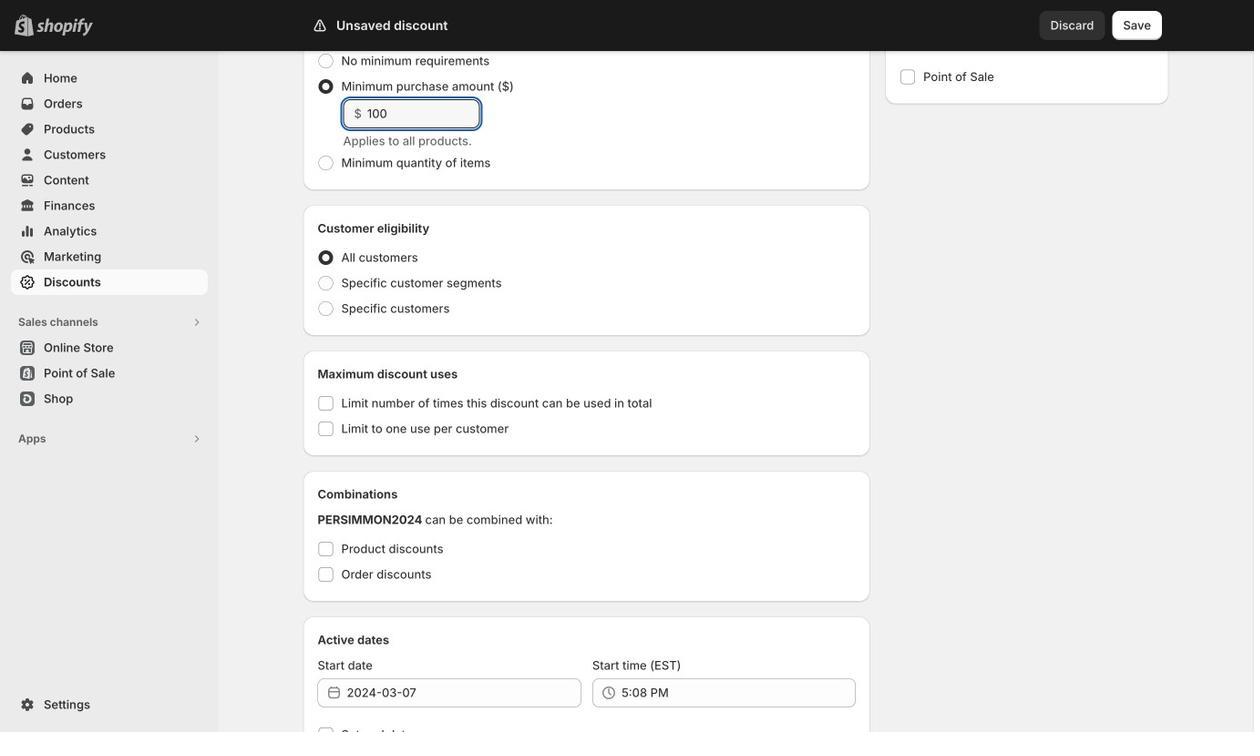 Task type: describe. For each thing, give the bounding box(es) containing it.
YYYY-MM-DD text field
[[347, 679, 581, 708]]

0.00 text field
[[367, 99, 480, 129]]



Task type: locate. For each thing, give the bounding box(es) containing it.
Enter time text field
[[621, 679, 856, 708]]

shopify image
[[36, 18, 93, 36]]



Task type: vqa. For each thing, say whether or not it's contained in the screenshot.
My Store IMAGE
no



